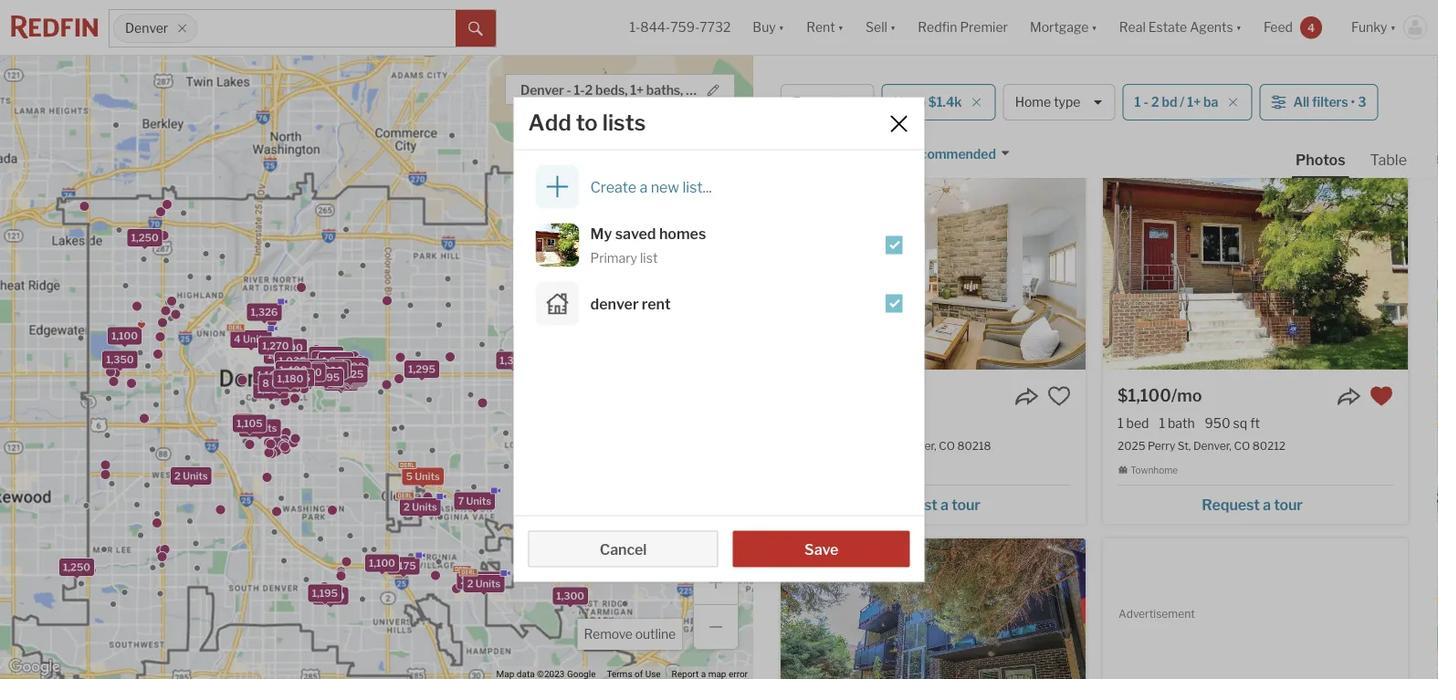 Task type: vqa. For each thing, say whether or not it's contained in the screenshot.
Denver to the left
yes



Task type: describe. For each thing, give the bounding box(es) containing it.
1,395
[[312, 372, 340, 384]]

ft for 455 sq ft
[[1250, 18, 1260, 34]]

bed for 455
[[1127, 18, 1150, 34]]

0 vertical spatial 4
[[1308, 21, 1315, 34]]

5 units
[[406, 471, 440, 483]]

bd
[[1162, 94, 1178, 110]]

denver, down 950
[[1194, 439, 1232, 452]]

favorite button image
[[1048, 385, 1072, 408]]

denver apartments for rent
[[781, 74, 1053, 98]]

submit search image
[[469, 22, 483, 36]]

8
[[263, 378, 269, 390]]

denver, for 736 e 18th ave, denver, co 80203
[[878, 42, 916, 55]]

advertisement
[[1119, 607, 1196, 621]]

table button
[[1367, 150, 1411, 176]]

request left ba at the top
[[1130, 100, 1188, 118]]

1+ for beds,
[[630, 83, 644, 98]]

0 vertical spatial 1-
[[630, 20, 641, 35]]

736 e 18th ave, denver, co 80203
[[796, 42, 973, 55]]

455 sq ft
[[1205, 18, 1260, 34]]

rent for for rent
[[815, 94, 839, 110]]

1 - 2 bd / 1+ ba
[[1135, 94, 1219, 110]]

map region
[[0, 21, 854, 680]]

add to lists
[[528, 110, 646, 136]]

rent
[[1007, 74, 1053, 98]]

3
[[1358, 94, 1367, 110]]

n
[[824, 439, 832, 452]]

80203 for 736 e 18th ave, denver, co 80203
[[937, 42, 973, 55]]

up to $1.4k button
[[882, 84, 996, 121]]

photo of 2025 perry st, denver, co 80212 image
[[1103, 145, 1409, 370]]

a right /
[[1191, 100, 1199, 118]]

1 bed for 950 sq ft
[[1118, 416, 1150, 431]]

google image
[[5, 656, 65, 680]]

photo of 2025 perry st image
[[536, 223, 580, 267]]

favorite button image
[[1370, 385, 1394, 408]]

save
[[805, 541, 839, 559]]

1-844-759-7732 link
[[630, 20, 731, 35]]

home type
[[1015, 94, 1081, 110]]

1 bed up 736
[[796, 18, 827, 34]]

tour down 80218
[[952, 496, 981, 514]]

feed
[[1264, 20, 1293, 35]]

request down 2025 perry st, denver, co 80212
[[1202, 496, 1260, 514]]

lists
[[603, 110, 646, 136]]

sort
[[871, 146, 898, 162]]

redfin premier button
[[907, 0, 1019, 55]]

homes
[[659, 225, 706, 243]]

1,315
[[299, 363, 325, 375]]

remove outline
[[584, 627, 676, 643]]

co for 321 e 18th ave, denver, co 80203
[[1239, 42, 1255, 55]]

cancel button
[[528, 531, 719, 568]]

844-
[[641, 20, 671, 35]]

sq for —
[[898, 18, 912, 34]]

(888)
[[1268, 100, 1306, 118]]

type
[[1054, 94, 1081, 110]]

1,265 right 1,155
[[335, 372, 362, 384]]

1,270
[[262, 340, 289, 352]]

1 up 321 e 18th ave, denver, co 80203
[[1160, 18, 1166, 34]]

1-844-759-7732
[[630, 20, 731, 35]]

bath for 950
[[1168, 416, 1195, 431]]

1,290
[[337, 361, 365, 373]]

1,265 down 1,290
[[329, 374, 356, 386]]

—
[[883, 18, 894, 34]]

(888) 244-6696 link
[[1250, 92, 1394, 123]]

e for 321
[[1139, 42, 1146, 55]]

photo of 1639 race st, denver, co 80206 image
[[781, 539, 1086, 680]]

ft up 1547 n emerson st, denver, co 80218
[[915, 416, 925, 431]]

1 up "perry"
[[1160, 416, 1166, 431]]

2 inside button
[[1152, 94, 1160, 110]]

1 st, from the left
[[883, 439, 896, 452]]

736
[[796, 42, 816, 55]]

map button
[[693, 500, 739, 545]]

sq for 950
[[1234, 416, 1248, 431]]

redfin
[[918, 20, 958, 35]]

tour right /
[[1202, 100, 1231, 118]]

:
[[898, 146, 901, 162]]

map
[[707, 527, 725, 538]]

ave, for 736
[[853, 42, 875, 55]]

for rent
[[793, 94, 839, 110]]

0 horizontal spatial 1,100
[[112, 330, 138, 342]]

1 bath for 950 sq ft
[[1160, 416, 1195, 431]]

co down 950 sq ft
[[1235, 439, 1251, 452]]

/
[[1180, 94, 1185, 110]]

1,325
[[337, 369, 364, 381]]

1,295 down 1,290
[[328, 376, 355, 388]]

- for denver
[[567, 83, 572, 98]]

1,180
[[277, 373, 304, 385]]

1,155
[[299, 370, 325, 382]]

premier
[[960, 20, 1008, 35]]

My saved homes checkbox
[[514, 223, 925, 267]]

1,295 right 1,155
[[337, 370, 364, 382]]

tour down "for"
[[952, 99, 981, 116]]

2 horizontal spatial 2 units
[[467, 578, 501, 590]]

denver, for 321 e 18th ave, denver, co 80203
[[1198, 42, 1236, 55]]

$1,100 /mo
[[1118, 385, 1203, 406]]

6696
[[1344, 100, 1383, 118]]

home
[[1015, 94, 1052, 110]]

all filters • 3 button
[[1260, 84, 1379, 121]]

bath for 455
[[1168, 18, 1195, 34]]

1 horizontal spatial 1,100
[[369, 558, 395, 570]]

1547
[[796, 439, 822, 452]]

new
[[651, 178, 680, 196]]

home type button
[[1004, 84, 1116, 121]]

all filters • 3
[[1294, 94, 1367, 110]]

1 inside button
[[1135, 94, 1141, 110]]

bed for 950
[[1127, 416, 1150, 431]]

a down the 80212
[[1263, 496, 1271, 514]]

23
[[461, 575, 474, 587]]

ft for 950 sq ft
[[1251, 416, 1261, 431]]

sq up 1547 n emerson st, denver, co 80218
[[898, 416, 912, 431]]

1- inside button
[[574, 83, 585, 98]]

1 up 736
[[796, 18, 802, 34]]

2025 perry st, denver, co 80212
[[1118, 439, 1286, 452]]

favorite button checkbox
[[1048, 385, 1072, 408]]

create a new list...
[[591, 178, 712, 196]]

5
[[406, 471, 413, 483]]

denver - 1-2 beds, 1+ baths, <$1.4k
[[521, 83, 728, 98]]

7
[[458, 496, 464, 507]]

add to lists dialog
[[514, 97, 925, 582]]

perry
[[1148, 439, 1176, 452]]

- for 1
[[1144, 94, 1149, 110]]

ba
[[1204, 94, 1219, 110]]

option group containing my saved homes
[[514, 223, 925, 326]]

7732
[[700, 20, 731, 35]]

7 units
[[458, 496, 492, 507]]

1 up 321
[[1118, 18, 1124, 34]]

primary
[[591, 250, 638, 266]]

up to $1.4k
[[894, 94, 962, 110]]

a down 1547 n emerson st, denver, co 80218
[[941, 496, 949, 514]]

$1,100
[[1118, 385, 1172, 406]]

18th for 321
[[1148, 42, 1171, 55]]

8 units
[[263, 378, 297, 390]]

recommended
[[904, 146, 997, 162]]

1 bath for 455 sq ft
[[1160, 18, 1195, 34]]



Task type: locate. For each thing, give the bounding box(es) containing it.
bed up the 2025
[[1127, 416, 1150, 431]]

1+ right /
[[1188, 94, 1201, 110]]

1 horizontal spatial 2 units
[[404, 502, 437, 513]]

80203 down feed in the right of the page
[[1257, 42, 1293, 55]]

1 ave, from the left
[[853, 42, 875, 55]]

photo of 1547 n emerson st, denver, co 80218 image
[[781, 145, 1086, 370]]

for rent button
[[781, 84, 875, 121]]

0 horizontal spatial 80203
[[937, 42, 973, 55]]

1,100
[[112, 330, 138, 342], [369, 558, 395, 570]]

1 bath up "perry"
[[1160, 416, 1195, 431]]

to right add
[[576, 110, 598, 136]]

co down 455 sq ft
[[1239, 42, 1255, 55]]

denver rent
[[591, 295, 671, 313]]

- left bd
[[1144, 94, 1149, 110]]

2 vertical spatial 2 units
[[467, 578, 501, 590]]

0 vertical spatial 1,100
[[112, 330, 138, 342]]

1,295
[[313, 350, 340, 362], [408, 364, 436, 375], [337, 370, 364, 382], [328, 376, 355, 388]]

to
[[913, 94, 926, 110], [576, 110, 598, 136]]

2 18th from the left
[[1148, 42, 1171, 55]]

1 vertical spatial 4 units
[[243, 422, 277, 434]]

1 horizontal spatial •
[[1352, 94, 1356, 110]]

st,
[[883, 439, 896, 452], [1178, 439, 1192, 452]]

sq
[[898, 18, 912, 34], [1233, 18, 1247, 34], [898, 416, 912, 431], [1234, 416, 1248, 431]]

1,300
[[275, 342, 303, 354], [500, 355, 528, 367], [557, 590, 585, 602], [317, 590, 345, 602]]

2025
[[1118, 439, 1146, 452]]

1 horizontal spatial denver
[[521, 83, 564, 98]]

sq right 455
[[1233, 18, 1247, 34]]

1- left "759-"
[[630, 20, 641, 35]]

ave,
[[853, 42, 875, 55], [1174, 42, 1196, 55]]

1 bed
[[796, 18, 827, 34], [1118, 18, 1150, 34], [1118, 416, 1150, 431]]

•
[[1352, 94, 1356, 110], [858, 148, 862, 163]]

sq right — on the top of page
[[898, 18, 912, 34]]

emerson
[[835, 439, 881, 452]]

18th for 736
[[828, 42, 851, 55]]

ft left feed in the right of the page
[[1250, 18, 1260, 34]]

- up add to lists
[[567, 83, 572, 98]]

rent inside option
[[642, 295, 671, 313]]

sq for 455
[[1233, 18, 1247, 34]]

0 vertical spatial •
[[1352, 94, 1356, 110]]

denver down 736
[[781, 74, 850, 98]]

0 vertical spatial 4 units
[[234, 334, 268, 345]]

for
[[793, 94, 812, 110]]

244-
[[1309, 100, 1344, 118]]

create a new list... button
[[536, 165, 903, 209]]

1 horizontal spatial st,
[[1178, 439, 1192, 452]]

1 horizontal spatial 1-
[[630, 20, 641, 35]]

0 horizontal spatial st,
[[883, 439, 896, 452]]

townhome
[[1131, 465, 1178, 476]]

remove
[[584, 627, 633, 643]]

1,265
[[335, 372, 362, 384], [329, 374, 356, 386]]

ft right — on the top of page
[[915, 18, 925, 34]]

0 horizontal spatial -
[[567, 83, 572, 98]]

table
[[1371, 151, 1408, 169]]

1 left — on the top of page
[[837, 18, 843, 34]]

favorite button checkbox
[[1370, 385, 1394, 408]]

1 bath left — on the top of page
[[837, 18, 873, 34]]

0 horizontal spatial 1+
[[630, 83, 644, 98]]

e for 736
[[819, 42, 826, 55]]

1+ inside 1 - 2 bd / 1+ ba button
[[1188, 94, 1201, 110]]

ave, up /
[[1174, 42, 1196, 55]]

1,295 up 1,315
[[313, 350, 340, 362]]

outline
[[636, 627, 676, 643]]

request down 1547 n emerson st, denver, co 80218
[[880, 496, 938, 514]]

0 horizontal spatial 2 units
[[174, 470, 208, 482]]

remove outline button
[[578, 619, 682, 650]]

my
[[591, 225, 612, 243]]

denver, down 455
[[1198, 42, 1236, 55]]

bath down /mo
[[1168, 416, 1195, 431]]

1 horizontal spatial 18th
[[1148, 42, 1171, 55]]

1,105
[[237, 418, 263, 430]]

rent for denver rent
[[642, 295, 671, 313]]

1 bath up 321 e 18th ave, denver, co 80203
[[1160, 18, 1195, 34]]

950 sq ft
[[1205, 416, 1261, 431]]

request down apartments
[[880, 99, 938, 116]]

to right up
[[913, 94, 926, 110]]

rent right denver
[[642, 295, 671, 313]]

18th
[[828, 42, 851, 55], [1148, 42, 1171, 55]]

1 vertical spatial rent
[[642, 295, 671, 313]]

• inside '152 rentals •'
[[858, 148, 862, 163]]

0 horizontal spatial 1-
[[574, 83, 585, 98]]

denver left "remove denver" image
[[125, 20, 168, 36]]

list...
[[683, 178, 712, 196]]

2 inside button
[[585, 83, 593, 98]]

18th right 321
[[1148, 42, 1171, 55]]

80212
[[1253, 439, 1286, 452]]

denver, down — sq ft on the right top of page
[[878, 42, 916, 55]]

remove up to $1.4k image
[[972, 97, 983, 108]]

1 bed up 321
[[1118, 18, 1150, 34]]

4 units down 1,326 at the left of page
[[234, 334, 268, 345]]

1 bed for 455 sq ft
[[1118, 18, 1150, 34]]

$1.4k
[[929, 94, 962, 110]]

2 horizontal spatial denver
[[781, 74, 850, 98]]

sq ft
[[898, 416, 925, 431]]

denver up add
[[521, 83, 564, 98]]

list
[[640, 250, 658, 266]]

add to lists element
[[528, 110, 866, 136]]

remove denver image
[[177, 23, 187, 34]]

1 horizontal spatial -
[[1144, 94, 1149, 110]]

1+ for /
[[1188, 94, 1201, 110]]

rent right for
[[815, 94, 839, 110]]

sq right 950
[[1234, 416, 1248, 431]]

2 st, from the left
[[1178, 439, 1192, 452]]

remove 1 - 2 bd / 1+ ba image
[[1228, 97, 1239, 108]]

0 horizontal spatial to
[[576, 110, 598, 136]]

• for rentals
[[858, 148, 862, 163]]

4 units
[[234, 334, 268, 345], [243, 422, 277, 434]]

sort :
[[871, 146, 901, 162]]

add
[[528, 110, 572, 136]]

a inside button
[[640, 178, 648, 196]]

1+ right beds,
[[630, 83, 644, 98]]

• left 3
[[1352, 94, 1356, 110]]

80203 down redfin premier
[[937, 42, 973, 55]]

2 vertical spatial 4
[[243, 422, 250, 434]]

80218
[[958, 439, 992, 452]]

bed
[[804, 18, 827, 34], [1127, 18, 1150, 34], [1127, 416, 1150, 431]]

to for up
[[913, 94, 926, 110]]

bed up 321
[[1127, 18, 1150, 34]]

1 vertical spatial 1-
[[574, 83, 585, 98]]

1,285
[[257, 384, 284, 396]]

all
[[1294, 94, 1310, 110]]

950
[[1205, 416, 1231, 431]]

bed up 736
[[804, 18, 827, 34]]

tour down the 80212
[[1274, 496, 1303, 514]]

1 vertical spatial •
[[858, 148, 862, 163]]

1 18th from the left
[[828, 42, 851, 55]]

0 horizontal spatial e
[[819, 42, 826, 55]]

1+ inside denver - 1-2 beds, 1+ baths, <$1.4k button
[[630, 83, 644, 98]]

denver
[[591, 295, 639, 313]]

st, right "perry"
[[1178, 439, 1192, 452]]

redfin premier
[[918, 20, 1008, 35]]

a left remove up to $1.4k image
[[941, 99, 949, 116]]

to inside button
[[913, 94, 926, 110]]

1,400
[[267, 349, 296, 361], [319, 363, 347, 375], [279, 364, 308, 376], [315, 365, 344, 377]]

e right 321
[[1139, 42, 1146, 55]]

bath left — on the top of page
[[846, 18, 873, 34]]

-
[[567, 83, 572, 98], [1144, 94, 1149, 110]]

denver, for 1547 n emerson st, denver, co 80218
[[899, 439, 937, 452]]

2 units
[[174, 470, 208, 482], [404, 502, 437, 513], [467, 578, 501, 590]]

denver - 1-2 beds, 1+ baths, <$1.4k button
[[505, 74, 735, 105]]

rent inside button
[[815, 94, 839, 110]]

1 left bd
[[1135, 94, 1141, 110]]

759-
[[671, 20, 700, 35]]

1,035
[[279, 355, 306, 367]]

units
[[243, 334, 268, 345], [271, 378, 297, 390], [252, 422, 277, 434], [183, 470, 208, 482], [415, 471, 440, 483], [466, 496, 492, 507], [412, 502, 437, 513], [476, 575, 501, 587], [476, 578, 501, 590]]

18th right 736
[[828, 42, 851, 55]]

0 horizontal spatial •
[[858, 148, 862, 163]]

1 vertical spatial 4
[[234, 334, 241, 345]]

co
[[918, 42, 934, 55], [1239, 42, 1255, 55], [939, 439, 955, 452], [1235, 439, 1251, 452]]

1 80203 from the left
[[937, 42, 973, 55]]

1 horizontal spatial ave,
[[1174, 42, 1196, 55]]

1 vertical spatial 1,100
[[369, 558, 395, 570]]

option group
[[514, 223, 925, 326]]

saved
[[615, 225, 656, 243]]

ave, right 736
[[853, 42, 875, 55]]

photos button
[[1293, 150, 1367, 178]]

/mo
[[1172, 385, 1203, 406]]

e
[[819, 42, 826, 55], [1139, 42, 1146, 55]]

1 horizontal spatial to
[[913, 94, 926, 110]]

0 horizontal spatial 4
[[234, 334, 241, 345]]

1 horizontal spatial 80203
[[1257, 42, 1293, 55]]

23 units
[[461, 575, 501, 587]]

1- left beds,
[[574, 83, 585, 98]]

4 units down 1,285
[[243, 422, 277, 434]]

for
[[975, 74, 1003, 98]]

to for add
[[576, 110, 598, 136]]

1 vertical spatial 2 units
[[404, 502, 437, 513]]

1 bed up the 2025
[[1118, 416, 1150, 431]]

photos
[[1296, 151, 1346, 169]]

2 80203 from the left
[[1257, 42, 1293, 55]]

1 horizontal spatial 4
[[243, 422, 250, 434]]

cancel
[[600, 541, 647, 559]]

2 ave, from the left
[[1174, 42, 1196, 55]]

denver for denver - 1-2 beds, 1+ baths, <$1.4k
[[521, 83, 564, 98]]

• inside all filters • 3 button
[[1352, 94, 1356, 110]]

0 horizontal spatial rent
[[642, 295, 671, 313]]

co left 80218
[[939, 439, 955, 452]]

1,295 right 1,290
[[408, 364, 436, 375]]

• for filters
[[1352, 94, 1356, 110]]

apartments
[[854, 74, 971, 98]]

1,326
[[251, 306, 278, 318]]

st, right 'emerson'
[[883, 439, 896, 452]]

321 e 18th ave, denver, co 80203
[[1118, 42, 1293, 55]]

denver inside denver - 1-2 beds, 1+ baths, <$1.4k button
[[521, 83, 564, 98]]

e right 736
[[819, 42, 826, 55]]

- inside button
[[567, 83, 572, 98]]

(888) 244-6696
[[1268, 100, 1383, 118]]

denver for denver
[[125, 20, 168, 36]]

1 up the 2025
[[1118, 416, 1124, 431]]

co for 736 e 18th ave, denver, co 80203
[[918, 42, 934, 55]]

denver for denver apartments for rent
[[781, 74, 850, 98]]

152 rentals •
[[781, 146, 862, 163]]

2
[[585, 83, 593, 98], [1152, 94, 1160, 110], [174, 470, 181, 482], [404, 502, 410, 513], [467, 578, 474, 590]]

2 e from the left
[[1139, 42, 1146, 55]]

1 horizontal spatial rent
[[815, 94, 839, 110]]

denver rent checkbox
[[514, 282, 925, 326]]

ft
[[915, 18, 925, 34], [1250, 18, 1260, 34], [915, 416, 925, 431], [1251, 416, 1261, 431]]

0 horizontal spatial ave,
[[853, 42, 875, 55]]

2 horizontal spatial 4
[[1308, 21, 1315, 34]]

to inside dialog
[[576, 110, 598, 136]]

0 horizontal spatial 18th
[[828, 42, 851, 55]]

455
[[1205, 18, 1230, 34]]

1
[[796, 18, 802, 34], [837, 18, 843, 34], [1118, 18, 1124, 34], [1160, 18, 1166, 34], [1135, 94, 1141, 110], [1118, 416, 1124, 431], [1160, 416, 1166, 431]]

bath up 321 e 18th ave, denver, co 80203
[[1168, 18, 1195, 34]]

1 e from the left
[[819, 42, 826, 55]]

a left "new"
[[640, 178, 648, 196]]

1 bath
[[837, 18, 873, 34], [1160, 18, 1195, 34], [1160, 416, 1195, 431]]

1 - 2 bd / 1+ ba button
[[1123, 84, 1253, 121]]

1 horizontal spatial e
[[1139, 42, 1146, 55]]

denver, down sq ft
[[899, 439, 937, 452]]

baths,
[[647, 83, 684, 98]]

tour
[[952, 99, 981, 116], [1202, 100, 1231, 118], [952, 496, 981, 514], [1274, 496, 1303, 514]]

0 vertical spatial 2 units
[[174, 470, 208, 482]]

1,175
[[391, 560, 416, 572]]

ft for — sq ft
[[915, 18, 925, 34]]

• left "sort"
[[858, 148, 862, 163]]

co down "redfin"
[[918, 42, 934, 55]]

0 horizontal spatial denver
[[125, 20, 168, 36]]

ft up the 80212
[[1251, 416, 1261, 431]]

1547 n emerson st, denver, co 80218
[[796, 439, 992, 452]]

1,195
[[312, 588, 338, 600]]

filters
[[1313, 94, 1349, 110]]

1 horizontal spatial 1+
[[1188, 94, 1201, 110]]

co for 1547 n emerson st, denver, co 80218
[[939, 439, 955, 452]]

<$1.4k
[[686, 83, 728, 98]]

- inside button
[[1144, 94, 1149, 110]]

my saved homes primary list
[[591, 225, 706, 266]]

ave, for 321
[[1174, 42, 1196, 55]]

0 vertical spatial rent
[[815, 94, 839, 110]]

80203 for 321 e 18th ave, denver, co 80203
[[1257, 42, 1293, 55]]



